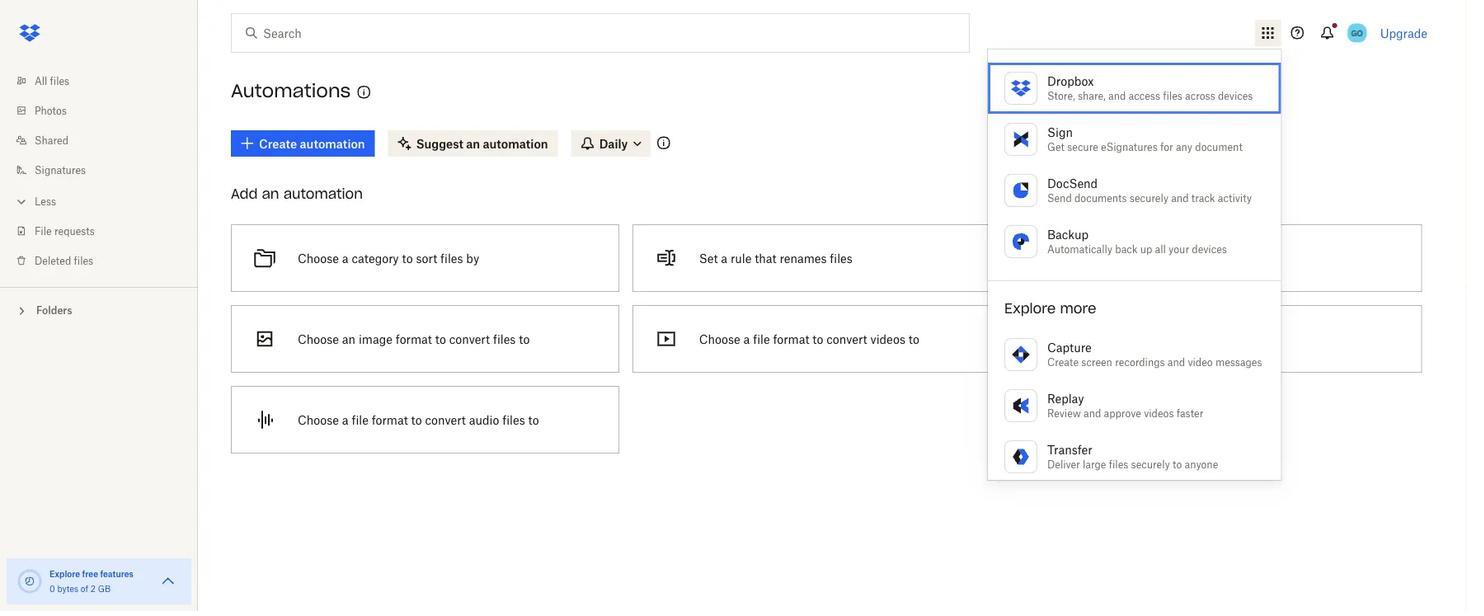 Task type: vqa. For each thing, say whether or not it's contained in the screenshot.
All files List Item
no



Task type: locate. For each thing, give the bounding box(es) containing it.
to inside choose a category to sort files by button
[[402, 251, 413, 265]]

files
[[50, 75, 69, 87], [1163, 89, 1183, 102], [440, 251, 463, 265], [830, 251, 853, 265], [1147, 251, 1170, 265], [74, 254, 93, 267], [493, 332, 516, 346], [502, 413, 525, 427], [1109, 458, 1129, 471]]

secure
[[1067, 141, 1098, 153]]

devices inside "backup automatically back up all your devices"
[[1192, 243, 1227, 255]]

files inside 'dropbox store, share, and access files across devices'
[[1163, 89, 1183, 102]]

1 vertical spatial file
[[352, 413, 369, 427]]

an for add
[[262, 185, 279, 202]]

explore
[[1005, 300, 1056, 317], [49, 569, 80, 579]]

a for choose a category to sort files by
[[342, 251, 349, 265]]

0 vertical spatial videos
[[871, 332, 906, 346]]

list containing all files
[[0, 56, 198, 287]]

1 horizontal spatial an
[[342, 332, 356, 346]]

1 horizontal spatial file
[[753, 332, 770, 346]]

create
[[1047, 356, 1079, 368]]

an inside "button"
[[342, 332, 356, 346]]

explore up bytes
[[49, 569, 80, 579]]

to inside convert files to pdfs button
[[1173, 251, 1184, 265]]

file down image
[[352, 413, 369, 427]]

gb
[[98, 584, 111, 594]]

videos inside button
[[871, 332, 906, 346]]

choose a category to sort files by
[[298, 251, 479, 265]]

all files link
[[13, 66, 198, 96]]

folders
[[36, 304, 72, 317]]

and right share,
[[1109, 89, 1126, 102]]

choose a file format to convert audio files to
[[298, 413, 539, 427]]

choose inside "button"
[[298, 332, 339, 346]]

choose for choose a file format to convert videos to
[[699, 332, 740, 346]]

capture create screen recordings and video messages
[[1047, 340, 1262, 368]]

an
[[262, 185, 279, 202], [342, 332, 356, 346]]

features
[[100, 569, 134, 579]]

0 vertical spatial an
[[262, 185, 279, 202]]

all files
[[35, 75, 69, 87]]

to
[[402, 251, 413, 265], [1173, 251, 1184, 265], [435, 332, 446, 346], [519, 332, 530, 346], [813, 332, 824, 346], [909, 332, 920, 346], [411, 413, 422, 427], [528, 413, 539, 427], [1173, 458, 1182, 471]]

1 vertical spatial devices
[[1192, 243, 1227, 255]]

backup
[[1047, 227, 1089, 241]]

deleted
[[35, 254, 71, 267]]

less
[[35, 195, 56, 207]]

securely up "backup automatically back up all your devices"
[[1130, 192, 1169, 204]]

set a rule that renames files
[[699, 251, 853, 265]]

convert for videos
[[827, 332, 867, 346]]

file
[[35, 225, 52, 237]]

less image
[[13, 193, 30, 210]]

format inside button
[[773, 332, 810, 346]]

and
[[1109, 89, 1126, 102], [1171, 192, 1189, 204], [1168, 356, 1185, 368], [1084, 407, 1101, 419]]

devices
[[1218, 89, 1253, 102], [1192, 243, 1227, 255]]

file
[[753, 332, 770, 346], [352, 413, 369, 427]]

format right image
[[396, 332, 432, 346]]

files inside button
[[830, 251, 853, 265]]

file down that
[[753, 332, 770, 346]]

file requests link
[[13, 216, 198, 246]]

shared
[[35, 134, 68, 146]]

1 vertical spatial explore
[[49, 569, 80, 579]]

1 vertical spatial videos
[[1144, 407, 1174, 419]]

devices right across
[[1218, 89, 1253, 102]]

free
[[82, 569, 98, 579]]

more
[[1060, 300, 1097, 317]]

explore inside the explore free features 0 bytes of 2 gb
[[49, 569, 80, 579]]

convert inside button
[[827, 332, 867, 346]]

an right add
[[262, 185, 279, 202]]

an left image
[[342, 332, 356, 346]]

format down image
[[372, 413, 408, 427]]

image
[[359, 332, 393, 346]]

deleted files link
[[13, 246, 198, 275]]

dropbox image
[[13, 16, 46, 49]]

0 vertical spatial explore
[[1005, 300, 1056, 317]]

choose an image format to convert files to
[[298, 332, 530, 346]]

convert
[[449, 332, 490, 346], [827, 332, 867, 346], [425, 413, 466, 427]]

file inside button
[[753, 332, 770, 346]]

format inside button
[[372, 413, 408, 427]]

convert inside button
[[425, 413, 466, 427]]

docsend
[[1047, 176, 1098, 190]]

0 horizontal spatial explore
[[49, 569, 80, 579]]

list
[[0, 56, 198, 287]]

a
[[342, 251, 349, 265], [721, 251, 728, 265], [744, 332, 750, 346], [342, 413, 349, 427]]

click to watch a demo video image
[[354, 82, 374, 102]]

1 horizontal spatial videos
[[1144, 407, 1174, 419]]

that
[[755, 251, 777, 265]]

screen
[[1082, 356, 1113, 368]]

choose a file format to convert videos to button
[[626, 299, 1027, 379]]

explore left more
[[1005, 300, 1056, 317]]

files inside button
[[1147, 251, 1170, 265]]

category
[[352, 251, 399, 265]]

documents
[[1075, 192, 1127, 204]]

choose an image format to convert files to button
[[224, 299, 626, 379]]

securely left anyone
[[1131, 458, 1170, 471]]

convert inside "button"
[[449, 332, 490, 346]]

and left track
[[1171, 192, 1189, 204]]

format down renames
[[773, 332, 810, 346]]

explore more
[[1005, 300, 1097, 317]]

0 vertical spatial file
[[753, 332, 770, 346]]

signatures
[[35, 164, 86, 176]]

get
[[1047, 141, 1065, 153]]

explore for explore more
[[1005, 300, 1056, 317]]

0 vertical spatial devices
[[1218, 89, 1253, 102]]

format for videos
[[773, 332, 810, 346]]

requests
[[54, 225, 95, 237]]

and inside 'dropbox store, share, and access files across devices'
[[1109, 89, 1126, 102]]

devices right your
[[1192, 243, 1227, 255]]

recordings
[[1115, 356, 1165, 368]]

2
[[91, 584, 96, 594]]

by
[[466, 251, 479, 265]]

1 vertical spatial securely
[[1131, 458, 1170, 471]]

0 vertical spatial securely
[[1130, 192, 1169, 204]]

and inside capture create screen recordings and video messages
[[1168, 356, 1185, 368]]

0 horizontal spatial videos
[[871, 332, 906, 346]]

and right review
[[1084, 407, 1101, 419]]

a for set a rule that renames files
[[721, 251, 728, 265]]

format inside "button"
[[396, 332, 432, 346]]

choose for choose an image format to convert files to
[[298, 332, 339, 346]]

large
[[1083, 458, 1106, 471]]

format
[[396, 332, 432, 346], [773, 332, 810, 346], [372, 413, 408, 427]]

capture
[[1047, 340, 1092, 354]]

photos
[[35, 104, 67, 117]]

photos link
[[13, 96, 198, 125]]

and left the video
[[1168, 356, 1185, 368]]

file inside button
[[352, 413, 369, 427]]

format for audio
[[372, 413, 408, 427]]

review
[[1047, 407, 1081, 419]]

faster
[[1177, 407, 1204, 419]]

1 vertical spatial an
[[342, 332, 356, 346]]

0 horizontal spatial file
[[352, 413, 369, 427]]

choose inside button
[[699, 332, 740, 346]]

convert for audio
[[425, 413, 466, 427]]

video
[[1188, 356, 1213, 368]]

upgrade
[[1380, 26, 1428, 40]]

0 horizontal spatial an
[[262, 185, 279, 202]]

files inside "button"
[[493, 332, 516, 346]]

convert
[[1101, 251, 1144, 265]]

1 horizontal spatial explore
[[1005, 300, 1056, 317]]

add
[[231, 185, 258, 202]]



Task type: describe. For each thing, give the bounding box(es) containing it.
transfer
[[1047, 442, 1093, 457]]

choose for choose a category to sort files by
[[298, 251, 339, 265]]

choose a file format to convert videos to
[[699, 332, 920, 346]]

add an automation
[[231, 185, 363, 202]]

quota usage element
[[16, 568, 43, 595]]

transfer deliver large files securely to anyone
[[1047, 442, 1218, 471]]

and inside docsend send documents securely and track activity
[[1171, 192, 1189, 204]]

pdfs
[[1187, 251, 1216, 265]]

convert for files
[[449, 332, 490, 346]]

backup automatically back up all your devices
[[1047, 227, 1227, 255]]

activity
[[1218, 192, 1252, 204]]

shared link
[[13, 125, 198, 155]]

file for choose a file format to convert audio files to
[[352, 413, 369, 427]]

0
[[49, 584, 55, 594]]

automations
[[231, 79, 351, 103]]

choose a category to sort files by button
[[224, 218, 626, 299]]

your
[[1169, 243, 1189, 255]]

choose for choose a file format to convert audio files to
[[298, 413, 339, 427]]

anyone
[[1185, 458, 1218, 471]]

approve
[[1104, 407, 1141, 419]]

signatures link
[[13, 155, 198, 185]]

docsend send documents securely and track activity
[[1047, 176, 1252, 204]]

dropbox store, share, and access files across devices
[[1047, 74, 1253, 102]]

securely inside transfer deliver large files securely to anyone
[[1131, 458, 1170, 471]]

automation
[[283, 185, 363, 202]]

all
[[35, 75, 47, 87]]

share,
[[1078, 89, 1106, 102]]

file for choose a file format to convert videos to
[[753, 332, 770, 346]]

across
[[1185, 89, 1215, 102]]

any
[[1176, 141, 1193, 153]]

bytes
[[57, 584, 78, 594]]

rule
[[731, 251, 752, 265]]

deliver
[[1047, 458, 1080, 471]]

upgrade link
[[1380, 26, 1428, 40]]

sign
[[1047, 125, 1073, 139]]

format for files
[[396, 332, 432, 346]]

a for choose a file format to convert audio files to
[[342, 413, 349, 427]]

up
[[1140, 243, 1152, 255]]

audio
[[469, 413, 499, 427]]

videos inside replay review and approve videos faster
[[1144, 407, 1174, 419]]

and inside replay review and approve videos faster
[[1084, 407, 1101, 419]]

renames
[[780, 251, 827, 265]]

explore free features 0 bytes of 2 gb
[[49, 569, 134, 594]]

deleted files
[[35, 254, 93, 267]]

devices inside 'dropbox store, share, and access files across devices'
[[1218, 89, 1253, 102]]

esignatures
[[1101, 141, 1158, 153]]

replay review and approve videos faster
[[1047, 391, 1204, 419]]

files inside transfer deliver large files securely to anyone
[[1109, 458, 1129, 471]]

back
[[1115, 243, 1138, 255]]

for
[[1160, 141, 1173, 153]]

document
[[1195, 141, 1243, 153]]

securely inside docsend send documents securely and track activity
[[1130, 192, 1169, 204]]

send
[[1047, 192, 1072, 204]]

of
[[81, 584, 88, 594]]

set a rule that renames files button
[[626, 218, 1027, 299]]

sign get secure esignatures for any document
[[1047, 125, 1243, 153]]

file requests
[[35, 225, 95, 237]]

automatically
[[1047, 243, 1113, 255]]

add an automation main content
[[224, 119, 1467, 611]]

sort
[[416, 251, 437, 265]]

replay
[[1047, 391, 1084, 405]]

an for choose
[[342, 332, 356, 346]]

store,
[[1047, 89, 1075, 102]]

messages
[[1216, 356, 1262, 368]]

all
[[1155, 243, 1166, 255]]

a for choose a file format to convert videos to
[[744, 332, 750, 346]]

explore for explore free features 0 bytes of 2 gb
[[49, 569, 80, 579]]

dropbox
[[1047, 74, 1094, 88]]

to inside transfer deliver large files securely to anyone
[[1173, 458, 1182, 471]]

convert files to pdfs button
[[1027, 218, 1429, 299]]

convert files to pdfs
[[1101, 251, 1216, 265]]

set
[[699, 251, 718, 265]]

access
[[1129, 89, 1160, 102]]

choose a file format to convert audio files to button
[[224, 379, 626, 460]]

track
[[1192, 192, 1215, 204]]



